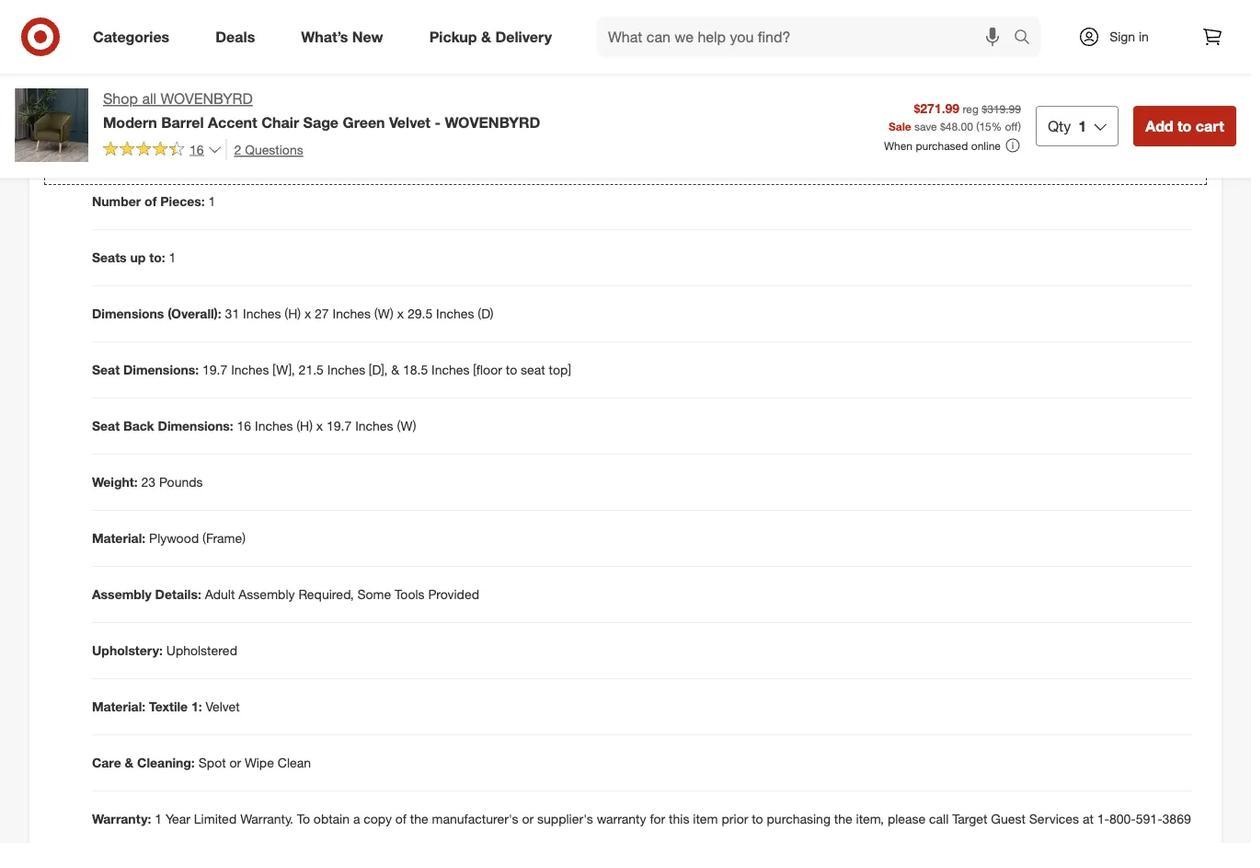 Task type: vqa. For each thing, say whether or not it's contained in the screenshot.
Target: Expect More. Pay Less. image
no



Task type: describe. For each thing, give the bounding box(es) containing it.
1 vertical spatial (h)
[[297, 418, 313, 434]]

& for care & cleaning: spot or wipe clean
[[125, 755, 134, 771]]

image of modern barrel accent chair sage green velvet - wovenbyrd image
[[15, 88, 88, 162]]

1 vertical spatial &
[[391, 362, 400, 378]]

item
[[693, 811, 718, 827]]

as
[[283, 67, 296, 83]]

at
[[1083, 811, 1094, 827]]

591-
[[1136, 811, 1163, 827]]

barrel
[[161, 113, 204, 131]]

3869
[[1163, 811, 1192, 827]]

inches left [w],
[[231, 362, 269, 378]]

supplier's
[[538, 811, 593, 827]]

add to cart button
[[1134, 106, 1237, 146]]

your
[[159, 16, 184, 32]]

to inside 'add to cart' button
[[1178, 117, 1192, 135]]

required,
[[299, 586, 354, 602]]

0 vertical spatial or
[[317, 16, 328, 32]]

leg
[[194, 42, 212, 58]]

2
[[234, 141, 241, 157]]

qty
[[1048, 117, 1072, 135]]

(frame)
[[203, 530, 246, 546]]

1 right pieces:
[[209, 193, 216, 210]]

)
[[1019, 119, 1022, 133]]

1 assembly from the left
[[92, 586, 152, 602]]

material: for material: textile 1: velvet
[[92, 699, 146, 715]]

modern
[[103, 113, 157, 131]]

0 horizontal spatial x
[[305, 306, 311, 322]]

pieces:
[[160, 193, 205, 210]]

details:
[[155, 586, 201, 602]]

easy screw-in leg assembly
[[110, 42, 270, 58]]

shop
[[103, 90, 138, 108]]

adult
[[205, 586, 235, 602]]

1 vertical spatial to
[[506, 362, 517, 378]]

target
[[953, 811, 988, 827]]

tools
[[395, 586, 425, 602]]

when
[[884, 138, 913, 152]]

1 the from the left
[[410, 811, 429, 827]]

(overall):
[[168, 306, 222, 322]]

with
[[176, 67, 200, 83]]

some
[[357, 586, 391, 602]]

clean
[[142, 67, 173, 83]]

categories
[[93, 28, 170, 46]]

all
[[142, 90, 157, 108]]

new
[[352, 28, 383, 46]]

800-
[[1110, 811, 1136, 827]]

care & cleaning: spot or wipe clean
[[92, 755, 311, 771]]

1 vertical spatial 16
[[237, 418, 251, 434]]

warranty: 1 year limited warranty. to obtain a copy of the manufacturer's or supplier's warranty for this item prior to purchasing the item, please call target guest services at 1-800-591-3869
[[92, 811, 1192, 827]]

limited
[[194, 811, 237, 827]]

clean
[[278, 755, 311, 771]]

obtain
[[314, 811, 350, 827]]

seat dimensions: 19.7 inches [w], 21.5 inches [d], & 18.5 inches [floor to seat top]
[[92, 362, 571, 378]]

deals link
[[200, 17, 278, 57]]

prior
[[722, 811, 749, 827]]

chair
[[262, 113, 299, 131]]

for
[[650, 811, 666, 827]]

cloth
[[251, 67, 279, 83]]

%
[[992, 119, 1002, 133]]

seats
[[92, 250, 127, 266]]

2 questions
[[234, 141, 303, 157]]

pickup & delivery
[[430, 28, 552, 46]]

2 assembly from the left
[[239, 586, 295, 602]]

accent
[[208, 113, 257, 131]]

manufacturer's
[[432, 811, 519, 827]]

29.5
[[408, 306, 433, 322]]

online
[[972, 138, 1001, 152]]

assembly
[[215, 42, 270, 58]]

entrway
[[332, 16, 378, 32]]

top]
[[549, 362, 571, 378]]

textile
[[149, 699, 188, 715]]

2 questions link
[[226, 139, 303, 160]]

0 vertical spatial wovenbyrd
[[161, 90, 253, 108]]

inches down [w],
[[255, 418, 293, 434]]

1 horizontal spatial x
[[316, 418, 323, 434]]

warranty.
[[240, 811, 293, 827]]

0 vertical spatial (w)
[[374, 306, 394, 322]]

weight: 23 pounds
[[92, 474, 203, 490]]

1 horizontal spatial 19.7
[[327, 418, 352, 434]]

inches left [d],
[[327, 362, 366, 378]]

screw-
[[141, 42, 181, 58]]

sale
[[889, 119, 912, 133]]

upholstery: upholstered
[[92, 642, 237, 659]]

[floor
[[473, 362, 503, 378]]

reg
[[963, 102, 979, 115]]

room,
[[221, 16, 254, 32]]

0 horizontal spatial velvet
[[206, 699, 240, 715]]

shop all wovenbyrd modern barrel accent chair sage green velvet - wovenbyrd
[[103, 90, 541, 131]]

back
[[123, 418, 154, 434]]

seat
[[521, 362, 546, 378]]

18.5
[[403, 362, 428, 378]]

0 vertical spatial a
[[204, 67, 210, 83]]

questions
[[245, 141, 303, 157]]

assembly details: adult assembly required, some tools provided
[[92, 586, 480, 602]]

1 vertical spatial wovenbyrd
[[445, 113, 541, 131]]

easy
[[110, 42, 138, 58]]

inches down [d],
[[355, 418, 394, 434]]

27
[[315, 306, 329, 322]]

number of pieces: 1
[[92, 193, 216, 210]]

1 vertical spatial spot
[[198, 755, 226, 771]]

in for enjoy
[[146, 16, 156, 32]]

[w],
[[273, 362, 295, 378]]

0 vertical spatial (h)
[[285, 306, 301, 322]]



Task type: locate. For each thing, give the bounding box(es) containing it.
needed
[[300, 67, 344, 83]]

wipe
[[245, 755, 274, 771]]

to left seat
[[506, 362, 517, 378]]

dimensions: up back
[[123, 362, 199, 378]]

1 seat from the top
[[92, 362, 120, 378]]

in left leg
[[181, 42, 191, 58]]

inches right 27
[[333, 306, 371, 322]]

wovenbyrd down with on the left
[[161, 90, 253, 108]]

green
[[343, 113, 385, 131]]

1 vertical spatial (w)
[[397, 418, 417, 434]]

1 horizontal spatial &
[[391, 362, 400, 378]]

0 vertical spatial &
[[481, 28, 491, 46]]

in right sign
[[1139, 29, 1149, 45]]

21.5
[[299, 362, 324, 378]]

(w) left 29.5
[[374, 306, 394, 322]]

31
[[225, 306, 239, 322]]

1-
[[1098, 811, 1110, 827]]

(h)
[[285, 306, 301, 322], [297, 418, 313, 434]]

dimensions
[[92, 306, 164, 322]]

to right add
[[1178, 117, 1192, 135]]

What can we help you find? suggestions appear below search field
[[597, 17, 1019, 57]]

0 vertical spatial 16
[[190, 141, 204, 157]]

0 horizontal spatial 16
[[190, 141, 204, 157]]

provided
[[428, 586, 480, 602]]

23
[[141, 474, 156, 490]]

seats up to: 1
[[92, 250, 176, 266]]

or left "entrway" in the top of the page
[[317, 16, 328, 32]]

16 link
[[103, 139, 222, 161]]

or left supplier's
[[522, 811, 534, 827]]

0 vertical spatial 19.7
[[203, 362, 228, 378]]

& for pickup & delivery
[[481, 28, 491, 46]]

19.7
[[203, 362, 228, 378], [327, 418, 352, 434]]

what's new
[[301, 28, 383, 46]]

1 horizontal spatial to
[[752, 811, 764, 827]]

2 horizontal spatial in
[[1139, 29, 1149, 45]]

2 the from the left
[[835, 811, 853, 827]]

$271.99 reg $319.99 sale save $ 48.00 ( 15 % off )
[[889, 100, 1022, 133]]

pickup & delivery link
[[414, 17, 575, 57]]

0 horizontal spatial (w)
[[374, 306, 394, 322]]

inches left (d) on the left of the page
[[436, 306, 474, 322]]

0 horizontal spatial in
[[146, 16, 156, 32]]

save
[[915, 119, 937, 133]]

0 horizontal spatial a
[[204, 67, 210, 83]]

a left copy
[[353, 811, 360, 827]]

the right copy
[[410, 811, 429, 827]]

off
[[1006, 119, 1019, 133]]

wovenbyrd right -
[[445, 113, 541, 131]]

2 horizontal spatial x
[[397, 306, 404, 322]]

of right copy
[[396, 811, 407, 827]]

$271.99
[[914, 100, 960, 116]]

0 horizontal spatial of
[[145, 193, 157, 210]]

1 right to:
[[169, 250, 176, 266]]

1 horizontal spatial velvet
[[389, 113, 431, 131]]

categories link
[[77, 17, 193, 57]]

$
[[941, 119, 946, 133]]

1 vertical spatial dimensions:
[[158, 418, 233, 434]]

search button
[[1006, 17, 1050, 61]]

qty 1
[[1048, 117, 1087, 135]]

1 right qty
[[1079, 117, 1087, 135]]

1 horizontal spatial assembly
[[239, 586, 295, 602]]

add to cart
[[1146, 117, 1225, 135]]

seat for seat dimensions: 19.7 inches [w], 21.5 inches [d], & 18.5 inches [floor to seat top]
[[92, 362, 120, 378]]

material: for material: plywood (frame)
[[92, 530, 146, 546]]

0 vertical spatial of
[[145, 193, 157, 210]]

year
[[166, 811, 190, 827]]

plywood
[[149, 530, 199, 546]]

1 vertical spatial of
[[396, 811, 407, 827]]

(h) left 27
[[285, 306, 301, 322]]

care
[[92, 755, 121, 771]]

living
[[188, 16, 217, 32]]

1 vertical spatial material:
[[92, 699, 146, 715]]

to:
[[149, 250, 165, 266]]

material:
[[92, 530, 146, 546], [92, 699, 146, 715]]

or left wipe
[[230, 755, 241, 771]]

1 horizontal spatial or
[[317, 16, 328, 32]]

1 vertical spatial or
[[230, 755, 241, 771]]

delivery
[[496, 28, 552, 46]]

the left item,
[[835, 811, 853, 827]]

19.7 down "31"
[[203, 362, 228, 378]]

warranty:
[[92, 811, 151, 827]]

& right [d],
[[391, 362, 400, 378]]

number
[[92, 193, 141, 210]]

to
[[297, 811, 310, 827]]

1 vertical spatial 19.7
[[327, 418, 352, 434]]

0 vertical spatial to
[[1178, 117, 1192, 135]]

1 horizontal spatial wovenbyrd
[[445, 113, 541, 131]]

spot clean with a damp cloth as needed
[[110, 67, 344, 83]]

up
[[130, 250, 146, 266]]

0 horizontal spatial the
[[410, 811, 429, 827]]

2 vertical spatial or
[[522, 811, 534, 827]]

search
[[1006, 30, 1050, 47]]

cart
[[1196, 117, 1225, 135]]

inches right 18.5
[[432, 362, 470, 378]]

2 horizontal spatial to
[[1178, 117, 1192, 135]]

seat down dimensions
[[92, 362, 120, 378]]

enjoy
[[110, 16, 142, 32]]

1 horizontal spatial spot
[[198, 755, 226, 771]]

material: textile 1: velvet
[[92, 699, 240, 715]]

seat left back
[[92, 418, 120, 434]]

1 vertical spatial a
[[353, 811, 360, 827]]

dimensions:
[[123, 362, 199, 378], [158, 418, 233, 434]]

1 horizontal spatial a
[[353, 811, 360, 827]]

what's new link
[[286, 17, 406, 57]]

add
[[1146, 117, 1174, 135]]

seat for seat back dimensions: 16 inches (h) x 19.7 inches (w)
[[92, 418, 120, 434]]

[d],
[[369, 362, 388, 378]]

2 vertical spatial to
[[752, 811, 764, 827]]

guest
[[992, 811, 1026, 827]]

0 horizontal spatial to
[[506, 362, 517, 378]]

1 horizontal spatial (w)
[[397, 418, 417, 434]]

wovenbyrd
[[161, 90, 253, 108], [445, 113, 541, 131]]

0 vertical spatial velvet
[[389, 113, 431, 131]]

item,
[[857, 811, 885, 827]]

sign in
[[1110, 29, 1149, 45]]

sign
[[1110, 29, 1136, 45]]

pounds
[[159, 474, 203, 490]]

purchasing
[[767, 811, 831, 827]]

material: left plywood
[[92, 530, 146, 546]]

enjoy in your living room, bedroom, or entrway
[[110, 16, 378, 32]]

in for sign
[[1139, 29, 1149, 45]]

1 horizontal spatial of
[[396, 811, 407, 827]]

material: left textile
[[92, 699, 146, 715]]

& right care
[[125, 755, 134, 771]]

19.7 down seat dimensions: 19.7 inches [w], 21.5 inches [d], & 18.5 inches [floor to seat top]
[[327, 418, 352, 434]]

what's
[[301, 28, 348, 46]]

-
[[435, 113, 441, 131]]

0 vertical spatial material:
[[92, 530, 146, 546]]

0 horizontal spatial &
[[125, 755, 134, 771]]

1 left year
[[155, 811, 162, 827]]

(h) down '21.5'
[[297, 418, 313, 434]]

1 horizontal spatial the
[[835, 811, 853, 827]]

purchased
[[916, 138, 969, 152]]

0 vertical spatial seat
[[92, 362, 120, 378]]

deals
[[216, 28, 255, 46]]

call
[[930, 811, 949, 827]]

1 vertical spatial seat
[[92, 418, 120, 434]]

velvet right 1:
[[206, 699, 240, 715]]

assembly right "adult"
[[239, 586, 295, 602]]

1 horizontal spatial in
[[181, 42, 191, 58]]

pickup
[[430, 28, 477, 46]]

0 horizontal spatial wovenbyrd
[[161, 90, 253, 108]]

warranty
[[597, 811, 647, 827]]

x left 27
[[305, 306, 311, 322]]

material: plywood (frame)
[[92, 530, 246, 546]]

0 vertical spatial dimensions:
[[123, 362, 199, 378]]

2 seat from the top
[[92, 418, 120, 434]]

assembly up upholstery:
[[92, 586, 152, 602]]

15
[[980, 119, 992, 133]]

a right with on the left
[[204, 67, 210, 83]]

damp
[[214, 67, 247, 83]]

the
[[410, 811, 429, 827], [835, 811, 853, 827]]

upholstered
[[166, 642, 237, 659]]

copy
[[364, 811, 392, 827]]

48.00
[[946, 119, 974, 133]]

x left 29.5
[[397, 306, 404, 322]]

in left your on the top of page
[[146, 16, 156, 32]]

specifications
[[92, 145, 210, 166]]

0 horizontal spatial 19.7
[[203, 362, 228, 378]]

1 vertical spatial velvet
[[206, 699, 240, 715]]

of left pieces:
[[145, 193, 157, 210]]

(w) down 18.5
[[397, 418, 417, 434]]

2 horizontal spatial &
[[481, 28, 491, 46]]

spot up shop
[[110, 67, 138, 83]]

(d)
[[478, 306, 494, 322]]

0 vertical spatial spot
[[110, 67, 138, 83]]

0 horizontal spatial spot
[[110, 67, 138, 83]]

inches right "31"
[[243, 306, 281, 322]]

dimensions: right back
[[158, 418, 233, 434]]

to right prior
[[752, 811, 764, 827]]

x down '21.5'
[[316, 418, 323, 434]]

(w)
[[374, 306, 394, 322], [397, 418, 417, 434]]

velvet inside the shop all wovenbyrd modern barrel accent chair sage green velvet - wovenbyrd
[[389, 113, 431, 131]]

2 material: from the top
[[92, 699, 146, 715]]

$319.99
[[982, 102, 1022, 115]]

1 material: from the top
[[92, 530, 146, 546]]

1 horizontal spatial 16
[[237, 418, 251, 434]]

& right 'pickup'
[[481, 28, 491, 46]]

velvet left -
[[389, 113, 431, 131]]

0 horizontal spatial or
[[230, 755, 241, 771]]

spot right cleaning:
[[198, 755, 226, 771]]

0 horizontal spatial assembly
[[92, 586, 152, 602]]

2 vertical spatial &
[[125, 755, 134, 771]]

1:
[[191, 699, 202, 715]]

2 horizontal spatial or
[[522, 811, 534, 827]]

(
[[977, 119, 980, 133]]

or
[[317, 16, 328, 32], [230, 755, 241, 771], [522, 811, 534, 827]]



